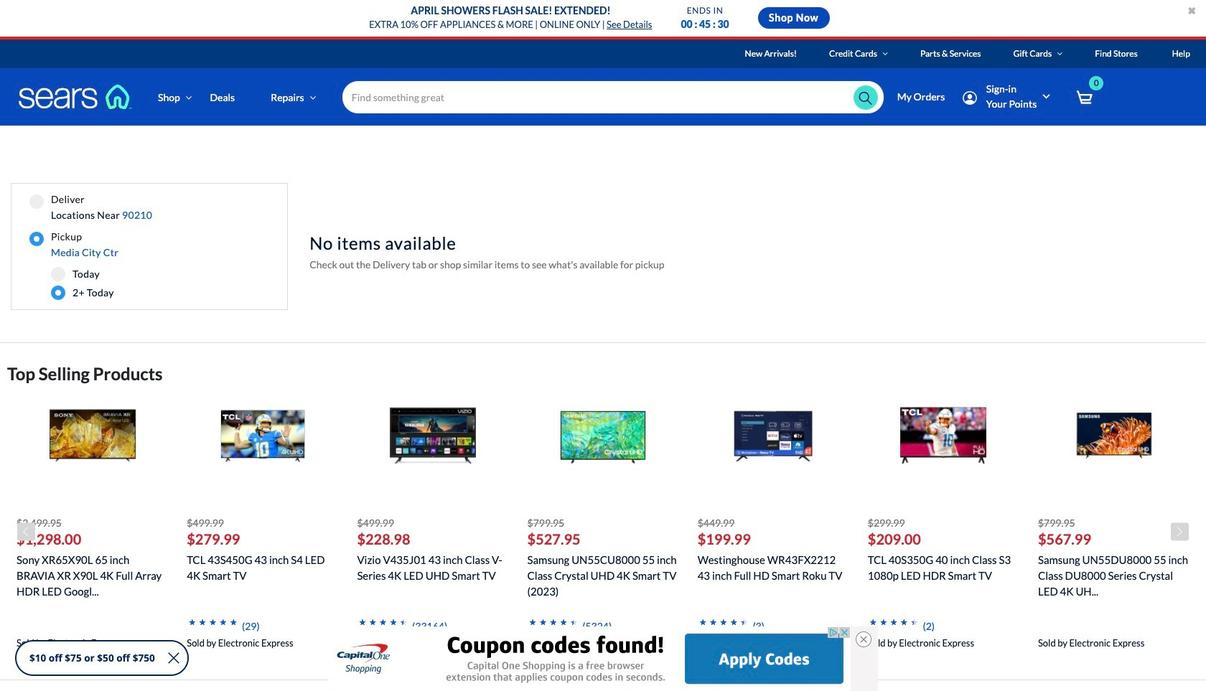Task type: describe. For each thing, give the bounding box(es) containing it.
settings image
[[964, 91, 977, 105]]

0 horizontal spatial angle down image
[[310, 92, 316, 102]]

samsung un55du8000 55 inch class du8000 series crystal led 4k uhd smart tizen tv image
[[1071, 393, 1158, 479]]

tcl 40s350g 40 inch class s3 1080p led hdr smart tv image
[[901, 393, 987, 479]]

Search text field
[[343, 81, 884, 114]]

0 vertical spatial angle down image
[[883, 50, 889, 58]]

tcl 43s450g 43 inch s4 led 4k smart tv image
[[220, 393, 306, 479]]

0 vertical spatial angle down image
[[1058, 50, 1063, 58]]

sony xr65x90l 65 inch bravia xr x90l 4k full array hdr led google tv image
[[49, 393, 136, 479]]

home image
[[18, 84, 133, 110]]



Task type: vqa. For each thing, say whether or not it's contained in the screenshot.
settings image
yes



Task type: locate. For each thing, give the bounding box(es) containing it.
1 horizontal spatial angle down image
[[883, 50, 889, 58]]

main content
[[0, 126, 1207, 692]]

1 vertical spatial angle down image
[[310, 92, 316, 102]]

samsung un55cu8000 55 inch class crystal uhd 4k smart tv (2023) image
[[560, 393, 647, 479]]

view cart image
[[1077, 90, 1094, 106]]

angle down image
[[1058, 50, 1063, 58], [186, 92, 192, 102]]

advertisement element
[[328, 627, 851, 692]]

0 horizontal spatial angle down image
[[186, 92, 192, 102]]

1 horizontal spatial angle down image
[[1058, 50, 1063, 58]]

1 vertical spatial angle down image
[[186, 92, 192, 102]]

vizio v435j01 43 inch class v-series 4k led uhd smart tv image
[[390, 393, 476, 479]]

westinghouse wr43fx2212 43 inch full hd smart roku tv image
[[731, 393, 817, 479]]

angle down image
[[883, 50, 889, 58], [310, 92, 316, 102]]

banner
[[0, 40, 1207, 147]]



